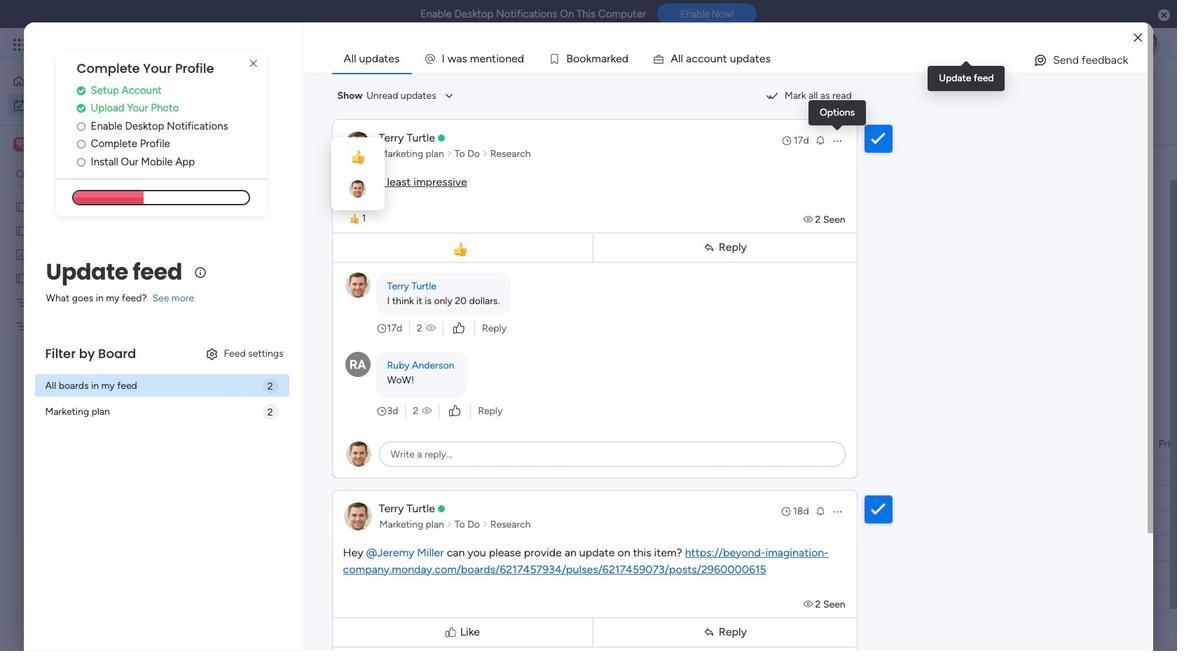 Task type: vqa. For each thing, say whether or not it's contained in the screenshot.
check circle image
yes



Task type: locate. For each thing, give the bounding box(es) containing it.
1 vertical spatial option
[[8, 94, 170, 116]]

2 vertical spatial circle o image
[[77, 157, 86, 167]]

2 options image from the top
[[832, 506, 843, 517]]

0 vertical spatial circle o image
[[77, 121, 86, 132]]

v2 like image
[[454, 321, 465, 336], [450, 404, 461, 419]]

1 vertical spatial slider arrow image
[[482, 518, 488, 532]]

0 vertical spatial check circle image
[[77, 85, 86, 96]]

dapulse x slim image
[[245, 55, 262, 72]]

1 check circle image from the top
[[77, 85, 86, 96]]

tab list
[[332, 45, 1149, 73]]

0 vertical spatial v2 seen image
[[426, 321, 436, 336]]

1 vertical spatial v2 seen image
[[422, 404, 432, 418]]

circle o image down workspace selection element
[[77, 157, 86, 167]]

1 reminder image from the top
[[815, 134, 826, 145]]

search everything image
[[1056, 38, 1070, 52]]

circle o image up workspace selection element
[[77, 121, 86, 132]]

2 check circle image from the top
[[77, 103, 86, 114]]

select product image
[[13, 38, 27, 52]]

2 reminder image from the top
[[815, 505, 826, 516]]

terry turtle image
[[1139, 34, 1161, 56]]

2 circle o image from the top
[[77, 139, 86, 150]]

0 vertical spatial options image
[[832, 135, 843, 146]]

1 options image from the top
[[832, 135, 843, 146]]

0 vertical spatial public board image
[[15, 200, 28, 213]]

0 vertical spatial slider arrow image
[[447, 147, 453, 161]]

1 horizontal spatial slider arrow image
[[482, 518, 488, 532]]

slider arrow image
[[482, 147, 488, 161], [447, 518, 453, 532]]

list box
[[0, 192, 179, 527]]

1 vertical spatial options image
[[832, 506, 843, 517]]

v2 seen image
[[426, 321, 436, 336], [422, 404, 432, 418], [804, 598, 816, 610]]

public board image
[[15, 271, 28, 285]]

1 vertical spatial tab
[[207, 122, 257, 144]]

v2 seen image for the top v2 like image
[[426, 321, 436, 336]]

2 public board image from the top
[[15, 224, 28, 237]]

circle o image
[[77, 121, 86, 132], [77, 139, 86, 150], [77, 157, 86, 167]]

column header
[[849, 433, 933, 456]]

1 vertical spatial v2 like image
[[450, 404, 461, 419]]

public dashboard image
[[15, 248, 28, 261]]

3 circle o image from the top
[[77, 157, 86, 167]]

1 circle o image from the top
[[77, 121, 86, 132]]

1 vertical spatial public board image
[[15, 224, 28, 237]]

option
[[8, 70, 170, 93], [8, 94, 170, 116], [0, 194, 179, 197]]

0 vertical spatial slider arrow image
[[482, 147, 488, 161]]

1 vertical spatial reminder image
[[815, 505, 826, 516]]

1 vertical spatial circle o image
[[77, 139, 86, 150]]

options image
[[832, 135, 843, 146], [832, 506, 843, 517]]

check circle image
[[77, 85, 86, 96], [77, 103, 86, 114]]

1 vertical spatial check circle image
[[77, 103, 86, 114]]

None search field
[[272, 151, 404, 173]]

tab
[[332, 45, 412, 73], [207, 122, 257, 144]]

v2 seen image for bottommost v2 like image
[[422, 404, 432, 418]]

0 vertical spatial option
[[8, 70, 170, 93]]

reminder image
[[815, 134, 826, 145], [815, 505, 826, 516]]

2 vertical spatial v2 seen image
[[804, 598, 816, 610]]

circle o image up search in workspace field
[[77, 139, 86, 150]]

0 vertical spatial reminder image
[[815, 134, 826, 145]]

public board image
[[15, 200, 28, 213], [15, 224, 28, 237]]

0 horizontal spatial slider arrow image
[[447, 518, 453, 532]]

close image
[[1135, 33, 1143, 43]]

slider arrow image
[[447, 147, 453, 161], [482, 518, 488, 532]]

0 vertical spatial tab
[[332, 45, 412, 73]]

1 horizontal spatial slider arrow image
[[482, 147, 488, 161]]

1 horizontal spatial tab
[[332, 45, 412, 73]]



Task type: describe. For each thing, give the bounding box(es) containing it.
v2 seen image
[[804, 214, 816, 225]]

1 vertical spatial slider arrow image
[[447, 518, 453, 532]]

0 vertical spatial v2 like image
[[454, 321, 465, 336]]

2 vertical spatial option
[[0, 194, 179, 197]]

reminder image for second options image from the bottom
[[815, 134, 826, 145]]

Filter dashboard by text search field
[[272, 151, 404, 173]]

reminder image for second options image
[[815, 505, 826, 516]]

workspace selection element
[[13, 136, 117, 154]]

give feedback image
[[1034, 53, 1048, 67]]

dapulse close image
[[1159, 8, 1171, 22]]

1 public board image from the top
[[15, 200, 28, 213]]

see plans image
[[233, 37, 245, 53]]

workspace image
[[13, 137, 27, 152]]

0 horizontal spatial slider arrow image
[[447, 147, 453, 161]]

workspace image
[[16, 137, 25, 152]]

help image
[[1087, 38, 1101, 52]]

Search in workspace field
[[29, 167, 117, 183]]

0 horizontal spatial tab
[[207, 122, 257, 144]]

search image
[[387, 156, 398, 168]]



